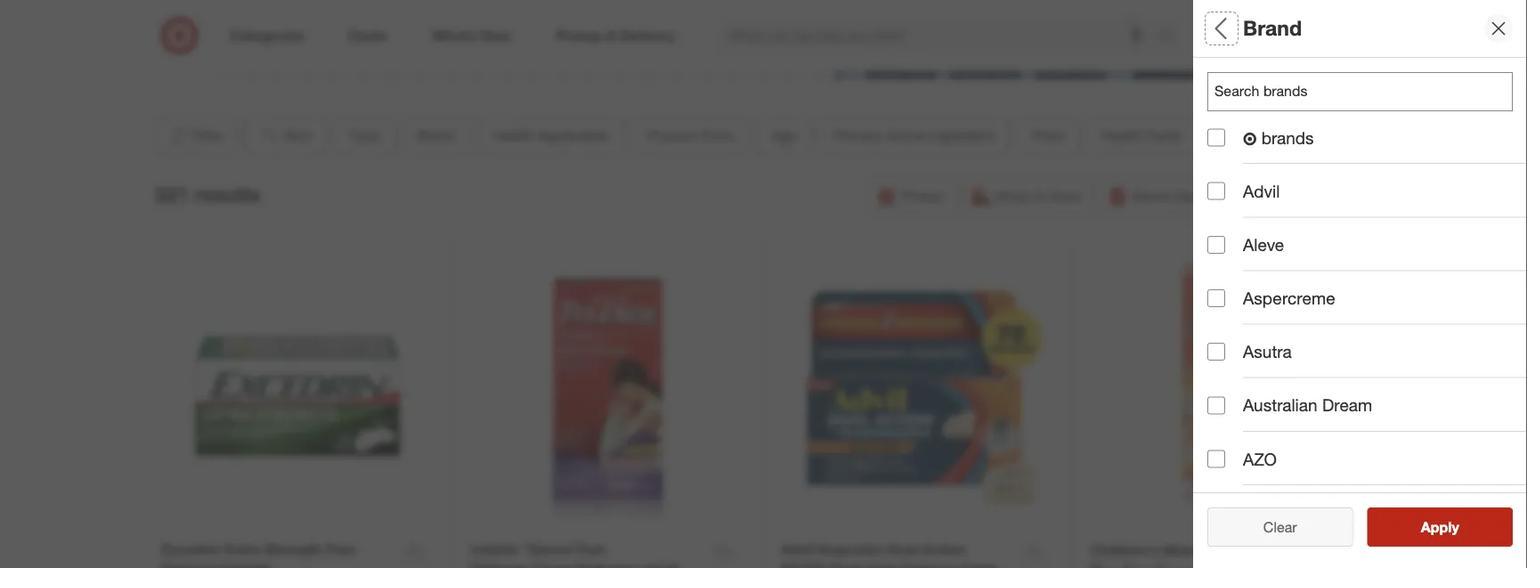 Task type: vqa. For each thing, say whether or not it's contained in the screenshot.
Ready
no



Task type: describe. For each thing, give the bounding box(es) containing it.
AZO checkbox
[[1208, 450, 1226, 468]]

search button
[[1149, 16, 1192, 59]]

aleve
[[1243, 234, 1285, 255]]

free
[[1123, 562, 1152, 568]]

excedrin extra strength pain reliever caplets 
[[161, 540, 377, 568]]

children's motrin oral suspension dye-free fever reduction & pai link
[[1091, 540, 1324, 568]]

0 horizontal spatial type button
[[334, 116, 395, 155]]

0 horizontal spatial product form
[[647, 127, 734, 144]]

apply
[[1421, 518, 1460, 536]]

same
[[1133, 187, 1169, 205]]

pain inside excedrin extra strength pain reliever caplets
[[326, 540, 356, 558]]

0 vertical spatial primary active ingredient
[[834, 127, 995, 144]]

0 horizontal spatial primary active ingredient button
[[819, 116, 1010, 155]]

¬ brands
[[1243, 127, 1314, 149]]

filter
[[193, 127, 224, 144]]

infants' tylenol pain reliever+fever reducer liquid link
[[471, 539, 704, 568]]

advil ibuprofen dual action nsaid back pain reliever caplet link
[[781, 539, 1014, 568]]

asutra
[[1243, 342, 1292, 362]]

advertisement region
[[229, 0, 1298, 79]]

reliever+fever
[[471, 561, 571, 568]]

shop in store button
[[963, 177, 1093, 216]]

Australian Dream checkbox
[[1208, 397, 1226, 414]]

extra
[[225, 540, 260, 558]]

price inside all filters dialog
[[1208, 450, 1250, 471]]

0 horizontal spatial age button
[[756, 116, 812, 155]]

aspercreme
[[1243, 288, 1336, 309]]

delivery
[[1202, 187, 1253, 205]]

australian
[[1243, 395, 1318, 416]]

excedrin
[[161, 540, 221, 558]]

apply button
[[1368, 508, 1513, 547]]

brand inside all filters dialog
[[1208, 139, 1256, 159]]

dye-
[[1091, 562, 1123, 568]]

advil for advil
[[1243, 181, 1280, 201]]

facts
[[1147, 127, 1182, 144]]

pickup button
[[868, 177, 956, 216]]

active inside all filters dialog
[[1276, 388, 1326, 408]]

search
[[1149, 29, 1192, 46]]

form inside all filters dialog
[[1277, 263, 1318, 284]]

clear for clear all
[[1255, 518, 1288, 536]]

shop
[[996, 187, 1030, 205]]

sort button
[[245, 116, 327, 155]]

1 horizontal spatial price button
[[1208, 432, 1527, 494]]

action
[[923, 540, 966, 558]]

reliever inside excedrin extra strength pain reliever caplets
[[161, 561, 216, 568]]

sponsored
[[1245, 80, 1298, 94]]

0 horizontal spatial product form button
[[632, 116, 749, 155]]

dream
[[1323, 395, 1373, 416]]

0 vertical spatial price
[[1032, 127, 1065, 144]]

ingredient inside all filters dialog
[[1330, 388, 1412, 408]]

Asutra checkbox
[[1208, 343, 1226, 361]]

product inside all filters dialog
[[1208, 263, 1272, 284]]

Aspercreme checkbox
[[1208, 289, 1226, 307]]

motrin
[[1163, 541, 1208, 559]]

321
[[155, 182, 189, 207]]

in
[[1034, 187, 1045, 205]]

0 horizontal spatial product
[[647, 127, 697, 144]]

caplet
[[960, 561, 1004, 568]]

type inside all filters dialog
[[1208, 76, 1245, 97]]

same day delivery button
[[1100, 177, 1265, 216]]

primary active ingredient inside all filters dialog
[[1208, 388, 1412, 408]]

What can we help you find? suggestions appear below search field
[[718, 16, 1162, 55]]

1 vertical spatial product form button
[[1208, 245, 1527, 307]]

0 vertical spatial price button
[[1017, 116, 1080, 155]]

&
[[1271, 562, 1280, 568]]

nsaid
[[781, 561, 825, 568]]

0 vertical spatial form
[[701, 127, 734, 144]]

ibuprofen
[[818, 540, 884, 558]]

0 horizontal spatial ingredient
[[930, 127, 995, 144]]

advil for advil ibuprofen dual action nsaid back pain reliever caplet 
[[781, 540, 814, 558]]

infants'
[[471, 540, 521, 558]]

australian dream
[[1243, 395, 1373, 416]]

children's motrin oral suspension dye-free fever reduction & pai
[[1091, 541, 1323, 568]]

day
[[1173, 187, 1198, 205]]

health facts
[[1102, 127, 1182, 144]]



Task type: locate. For each thing, give the bounding box(es) containing it.
0 horizontal spatial primary active ingredient
[[834, 127, 995, 144]]

primary up pickup button
[[834, 127, 883, 144]]

age button inside all filters dialog
[[1208, 307, 1527, 370]]

321 results
[[155, 182, 261, 207]]

infants' tylenol pain reliever+fever reducer liquid - acetaminophen - grape image
[[471, 255, 745, 529], [471, 255, 745, 529]]

price down australian dream option
[[1208, 450, 1250, 471]]

pain inside advil ibuprofen dual action nsaid back pain reliever caplet
[[868, 561, 897, 568]]

same day delivery
[[1133, 187, 1253, 205]]

1 vertical spatial results
[[1432, 518, 1478, 536]]

1 vertical spatial age
[[1208, 326, 1239, 346]]

1 horizontal spatial health application
[[1208, 201, 1356, 221]]

strength
[[264, 540, 323, 558]]

1 vertical spatial age button
[[1208, 307, 1527, 370]]

health application inside all filters dialog
[[1208, 201, 1356, 221]]

clear
[[1255, 518, 1288, 536], [1264, 518, 1297, 536]]

1 horizontal spatial type button
[[1208, 58, 1527, 120]]

active
[[887, 127, 926, 144], [1276, 388, 1326, 408]]

0 horizontal spatial reliever
[[161, 561, 216, 568]]

clear inside the brand dialog
[[1264, 518, 1297, 536]]

1 horizontal spatial type
[[1208, 76, 1245, 97]]

1 horizontal spatial product form button
[[1208, 245, 1527, 307]]

1 vertical spatial primary active ingredient
[[1208, 388, 1412, 408]]

0 horizontal spatial health
[[493, 127, 534, 144]]

clear for clear
[[1264, 518, 1297, 536]]

type button
[[1208, 58, 1527, 120], [334, 116, 395, 155]]

0 vertical spatial primary active ingredient button
[[819, 116, 1010, 155]]

2 horizontal spatial pain
[[868, 561, 897, 568]]

advil ibuprofen dual action nsaid back pain reliever caplet - 72ct image
[[781, 255, 1055, 529], [781, 255, 1055, 529]]

advil up nsaid
[[781, 540, 814, 558]]

pickup
[[901, 187, 944, 205]]

0 horizontal spatial age
[[772, 127, 797, 144]]

dual
[[888, 540, 919, 558]]

1 vertical spatial price
[[1208, 450, 1250, 471]]

1 vertical spatial type
[[349, 127, 380, 144]]

brand button
[[402, 116, 471, 155], [1208, 120, 1527, 183]]

0 horizontal spatial active
[[887, 127, 926, 144]]

filters
[[1238, 16, 1293, 41]]

2 horizontal spatial health
[[1208, 201, 1260, 221]]

primary
[[834, 127, 883, 144], [1208, 388, 1271, 408]]

1 horizontal spatial health
[[1102, 127, 1143, 144]]

1 vertical spatial health application button
[[1208, 183, 1527, 245]]

clear button
[[1208, 508, 1353, 547]]

see results button
[[1368, 508, 1513, 547]]

Advil checkbox
[[1208, 182, 1226, 200]]

reliever down action
[[901, 561, 956, 568]]

see
[[1403, 518, 1428, 536]]

0 horizontal spatial health application
[[493, 127, 610, 144]]

primary active ingredient down asutra
[[1208, 388, 1412, 408]]

none text field inside the brand dialog
[[1208, 72, 1513, 111]]

1 horizontal spatial ingredient
[[1330, 388, 1412, 408]]

1 vertical spatial product form
[[1208, 263, 1318, 284]]

1 vertical spatial health application
[[1208, 201, 1356, 221]]

Aleve checkbox
[[1208, 236, 1226, 254]]

0 vertical spatial type
[[1208, 76, 1245, 97]]

all filters
[[1208, 16, 1293, 41]]

0 vertical spatial application
[[538, 127, 610, 144]]

suspension
[[1244, 541, 1323, 559]]

0 vertical spatial product form button
[[632, 116, 749, 155]]

results right see
[[1432, 518, 1478, 536]]

1 horizontal spatial health application button
[[1208, 183, 1527, 245]]

1 reliever from the left
[[161, 561, 216, 568]]

0 horizontal spatial price button
[[1017, 116, 1080, 155]]

¬
[[1243, 129, 1257, 149]]

clear inside all filters dialog
[[1255, 518, 1288, 536]]

0 horizontal spatial health application button
[[478, 116, 625, 155]]

1 vertical spatial product
[[1208, 263, 1272, 284]]

1 vertical spatial primary active ingredient button
[[1208, 370, 1527, 432]]

results
[[194, 182, 261, 207], [1432, 518, 1478, 536]]

0 horizontal spatial pain
[[326, 540, 356, 558]]

2 clear from the left
[[1264, 518, 1297, 536]]

form
[[701, 127, 734, 144], [1277, 263, 1318, 284]]

advil ibuprofen dual action nsaid back pain reliever caplet 
[[781, 540, 1014, 568]]

pain right strength
[[326, 540, 356, 558]]

1 horizontal spatial age
[[1208, 326, 1239, 346]]

brand
[[1243, 16, 1302, 41], [417, 127, 455, 144], [1208, 139, 1256, 159]]

type right "sort"
[[349, 127, 380, 144]]

0 horizontal spatial primary
[[834, 127, 883, 144]]

1 horizontal spatial brand button
[[1208, 120, 1527, 183]]

reducer
[[575, 561, 633, 568]]

back
[[829, 561, 864, 568]]

0 horizontal spatial brand button
[[402, 116, 471, 155]]

primary down asutra checkbox
[[1208, 388, 1271, 408]]

brand dialog
[[1193, 0, 1527, 568]]

pain inside infants' tylenol pain reliever+fever reducer liquid
[[577, 540, 606, 558]]

health application
[[493, 127, 610, 144], [1208, 201, 1356, 221]]

1 vertical spatial ingredient
[[1330, 388, 1412, 408]]

pain down the dual
[[868, 561, 897, 568]]

0 vertical spatial ingredient
[[930, 127, 995, 144]]

1 vertical spatial form
[[1277, 263, 1318, 284]]

pain up reducer
[[577, 540, 606, 558]]

0 vertical spatial health application button
[[478, 116, 625, 155]]

application inside all filters dialog
[[1265, 201, 1356, 221]]

0 vertical spatial age
[[772, 127, 797, 144]]

health
[[493, 127, 534, 144], [1102, 127, 1143, 144], [1208, 201, 1260, 221]]

1 horizontal spatial active
[[1276, 388, 1326, 408]]

health facts button
[[1087, 116, 1197, 155]]

age button
[[756, 116, 812, 155], [1208, 307, 1527, 370]]

advil inside advil ibuprofen dual action nsaid back pain reliever caplet
[[781, 540, 814, 558]]

product form
[[647, 127, 734, 144], [1208, 263, 1318, 284]]

active down asutra
[[1276, 388, 1326, 408]]

results for 321 results
[[194, 182, 261, 207]]

health application button
[[478, 116, 625, 155], [1208, 183, 1527, 245]]

1 horizontal spatial age button
[[1208, 307, 1527, 370]]

advil right advil option
[[1243, 181, 1280, 201]]

price button
[[1017, 116, 1080, 155], [1208, 432, 1527, 494]]

application
[[538, 127, 610, 144], [1265, 201, 1356, 221]]

children's motrin oral suspension dye-free fever reduction & pain reliever - ibuprofen (nsaid) - berry - 4 fl oz image
[[1091, 255, 1366, 530], [1091, 255, 1366, 530]]

0 vertical spatial product form
[[647, 127, 734, 144]]

active up pickup button
[[887, 127, 926, 144]]

2 reliever from the left
[[901, 561, 956, 568]]

filter button
[[155, 116, 237, 155]]

1 horizontal spatial form
[[1277, 263, 1318, 284]]

0 horizontal spatial type
[[349, 127, 380, 144]]

1 horizontal spatial primary active ingredient button
[[1208, 370, 1527, 432]]

1 horizontal spatial results
[[1432, 518, 1478, 536]]

oral
[[1212, 541, 1240, 559]]

reduction
[[1197, 562, 1267, 568]]

results for see results
[[1432, 518, 1478, 536]]

0 horizontal spatial price
[[1032, 127, 1065, 144]]

results right 321
[[194, 182, 261, 207]]

product
[[647, 127, 697, 144], [1208, 263, 1272, 284]]

1 vertical spatial active
[[1276, 388, 1326, 408]]

1 vertical spatial application
[[1265, 201, 1356, 221]]

shop in store
[[996, 187, 1081, 205]]

advil
[[1243, 181, 1280, 201], [781, 540, 814, 558]]

0 vertical spatial active
[[887, 127, 926, 144]]

sort
[[285, 127, 312, 144]]

1 horizontal spatial price
[[1208, 450, 1250, 471]]

pain
[[326, 540, 356, 558], [577, 540, 606, 558], [868, 561, 897, 568]]

0 vertical spatial advil
[[1243, 181, 1280, 201]]

fever
[[1156, 562, 1193, 568]]

price button up in
[[1017, 116, 1080, 155]]

advil inside the brand dialog
[[1243, 181, 1280, 201]]

0 horizontal spatial results
[[194, 182, 261, 207]]

brands
[[1262, 127, 1314, 148]]

primary active ingredient
[[834, 127, 995, 144], [1208, 388, 1412, 408]]

1 vertical spatial primary
[[1208, 388, 1271, 408]]

reliever inside advil ibuprofen dual action nsaid back pain reliever caplet
[[901, 561, 956, 568]]

1 horizontal spatial advil
[[1243, 181, 1280, 201]]

type left sponsored on the top right of the page
[[1208, 76, 1245, 97]]

1 horizontal spatial application
[[1265, 201, 1356, 221]]

all
[[1292, 518, 1306, 536]]

health inside button
[[1102, 127, 1143, 144]]

primary inside all filters dialog
[[1208, 388, 1271, 408]]

1 horizontal spatial reliever
[[901, 561, 956, 568]]

all filters dialog
[[1193, 0, 1527, 568]]

see results
[[1403, 518, 1478, 536]]

reliever
[[161, 561, 216, 568], [901, 561, 956, 568]]

store
[[1049, 187, 1081, 205]]

None checkbox
[[1208, 129, 1226, 147]]

product form button
[[632, 116, 749, 155], [1208, 245, 1527, 307]]

primary active ingredient button inside all filters dialog
[[1208, 370, 1527, 432]]

caplets
[[220, 561, 271, 568]]

age
[[772, 127, 797, 144], [1208, 326, 1239, 346]]

0 vertical spatial health application
[[493, 127, 610, 144]]

excedrin extra strength pain reliever caplets link
[[161, 539, 394, 568]]

results inside button
[[1432, 518, 1478, 536]]

primary active ingredient up pickup button
[[834, 127, 995, 144]]

1 vertical spatial price button
[[1208, 432, 1527, 494]]

primary active ingredient button
[[819, 116, 1010, 155], [1208, 370, 1527, 432]]

type
[[1208, 76, 1245, 97], [349, 127, 380, 144]]

reliever down excedrin
[[161, 561, 216, 568]]

1 horizontal spatial primary
[[1208, 388, 1271, 408]]

1 horizontal spatial primary active ingredient
[[1208, 388, 1412, 408]]

0 vertical spatial results
[[194, 182, 261, 207]]

1 clear from the left
[[1255, 518, 1288, 536]]

tylenol
[[525, 540, 573, 558]]

children's
[[1091, 541, 1159, 559]]

clear all button
[[1208, 508, 1353, 547]]

infants' tylenol pain reliever+fever reducer liquid 
[[471, 540, 688, 568]]

age inside all filters dialog
[[1208, 326, 1239, 346]]

0 horizontal spatial form
[[701, 127, 734, 144]]

all
[[1208, 16, 1232, 41]]

0 vertical spatial product
[[647, 127, 697, 144]]

health inside all filters dialog
[[1208, 201, 1260, 221]]

ingredient
[[930, 127, 995, 144], [1330, 388, 1412, 408]]

price up in
[[1032, 127, 1065, 144]]

0 vertical spatial primary
[[834, 127, 883, 144]]

1 horizontal spatial product
[[1208, 263, 1272, 284]]

1 horizontal spatial pain
[[577, 540, 606, 558]]

clear all
[[1255, 518, 1306, 536]]

brand inside dialog
[[1243, 16, 1302, 41]]

price button down dream
[[1208, 432, 1527, 494]]

0 horizontal spatial advil
[[781, 540, 814, 558]]

0 horizontal spatial application
[[538, 127, 610, 144]]

price
[[1032, 127, 1065, 144], [1208, 450, 1250, 471]]

1 horizontal spatial product form
[[1208, 263, 1318, 284]]

liquid
[[636, 561, 678, 568]]

None text field
[[1208, 72, 1513, 111]]

product form inside all filters dialog
[[1208, 263, 1318, 284]]

excedrin extra strength pain reliever caplets - acetaminophen/aspirin (nsaid) image
[[161, 255, 436, 529], [161, 255, 436, 529]]

1 vertical spatial advil
[[781, 540, 814, 558]]

azo
[[1243, 449, 1277, 469]]

0 vertical spatial age button
[[756, 116, 812, 155]]



